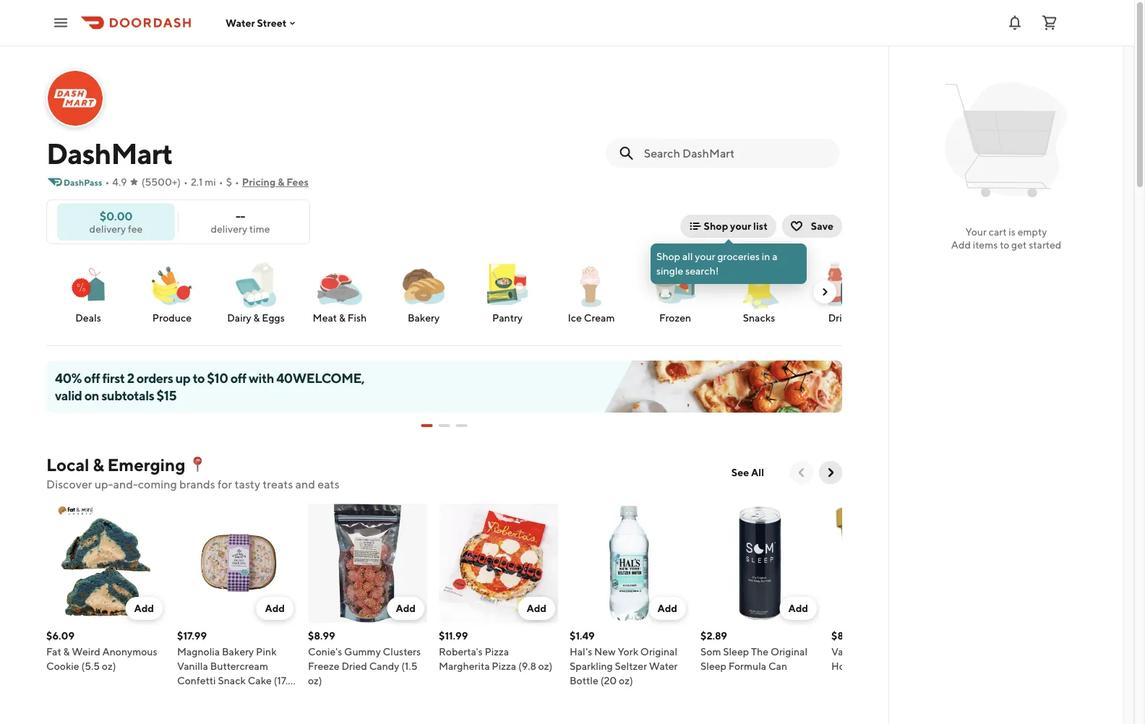 Task type: locate. For each thing, give the bounding box(es) containing it.
0 horizontal spatial to
[[193, 370, 205, 386]]

add
[[951, 239, 971, 251], [134, 603, 154, 615], [265, 603, 285, 615], [396, 603, 416, 615], [527, 603, 547, 615], [658, 603, 678, 615], [789, 603, 808, 615]]

buttercream
[[210, 661, 268, 673]]

1 horizontal spatial water
[[649, 661, 678, 673]]

ice cream image
[[565, 259, 618, 311]]

pizza left (9.8
[[492, 661, 516, 673]]

fat & weird anonymous cookie (5.5 oz) image
[[46, 504, 166, 623]]

original up the can
[[771, 646, 808, 658]]

$17.99 magnolia bakery pink vanilla buttercream confetti snack cake (17.7 oz)
[[177, 630, 293, 701]]

empty
[[1018, 226, 1047, 238]]

bakery link
[[388, 259, 460, 325]]

all
[[683, 251, 693, 262]]

& up the up-
[[93, 454, 104, 475]]

cream down the ice cream image
[[584, 312, 615, 324]]

1 horizontal spatial ice
[[890, 661, 904, 673]]

4 • from the left
[[235, 176, 239, 188]]

coming
[[138, 478, 177, 491]]

• right '$'
[[235, 176, 239, 188]]

bakery
[[408, 312, 440, 324], [222, 646, 254, 658]]

shop inside button
[[704, 220, 728, 232]]

2 - from the left
[[240, 209, 245, 223]]

delivery inside -- delivery time
[[211, 223, 247, 235]]

1 vertical spatial your
[[695, 251, 716, 262]]

first
[[102, 370, 125, 386]]

som
[[701, 646, 721, 658]]

0 vertical spatial your
[[730, 220, 751, 232]]

oz) inside $11.99 roberta's pizza margherita pizza (9.8 oz)
[[538, 661, 553, 673]]

oz) inside '$1.49 hal's new york original sparkling seltzer water bottle (20 oz)'
[[619, 675, 633, 687]]

van
[[832, 646, 849, 658]]

magnolia bakery pink vanilla buttercream confetti snack cake (17.7 oz) image
[[177, 504, 296, 623]]

$11.99 roberta's pizza margherita pizza (9.8 oz)
[[439, 630, 553, 673]]

add button
[[125, 597, 163, 620], [125, 597, 163, 620], [256, 597, 294, 620], [256, 597, 294, 620], [387, 597, 424, 620], [387, 597, 424, 620], [518, 597, 555, 620], [518, 597, 555, 620], [649, 597, 686, 620], [649, 597, 686, 620], [780, 597, 817, 620], [780, 597, 817, 620]]

meat & fish
[[313, 312, 367, 324]]

frozen
[[659, 312, 691, 324]]

off up on
[[84, 370, 100, 386]]

1 original from the left
[[641, 646, 678, 658]]

see all link
[[723, 461, 773, 484]]

local & emerging 📍 discover up-and-coming brands for tasty treats and eats
[[46, 454, 340, 491]]

conie's
[[308, 646, 342, 658]]

anonymous
[[102, 646, 157, 658]]

0 horizontal spatial shop
[[657, 251, 680, 262]]

sleep down som
[[701, 661, 727, 673]]

new
[[594, 646, 616, 658]]

& left eggs
[[253, 312, 260, 324]]

1 delivery from the left
[[89, 223, 126, 235]]

40%
[[55, 370, 82, 386]]

up
[[175, 370, 190, 386]]

0 vertical spatial cream
[[584, 312, 615, 324]]

open menu image
[[52, 14, 69, 31]]

hal's new york original sparkling seltzer water bottle (20 oz) image
[[570, 504, 689, 623]]

your up search!
[[695, 251, 716, 262]]

local
[[46, 454, 89, 475]]

1 horizontal spatial shop
[[704, 220, 728, 232]]

pizza up margherita
[[485, 646, 509, 658]]

2.1
[[191, 176, 203, 188]]

• left 4.9
[[105, 176, 109, 188]]

pink
[[256, 646, 277, 658]]

1 vertical spatial cream
[[906, 661, 937, 673]]

your inside button
[[730, 220, 751, 232]]

40% off first 2 orders up to $10 off with 40welcome, valid on subtotals $15
[[55, 370, 365, 403]]

& left fish
[[339, 312, 346, 324]]

bottle
[[570, 675, 599, 687]]

0 vertical spatial bakery
[[408, 312, 440, 324]]

1 vertical spatial to
[[193, 370, 205, 386]]

shop inside the shop all your groceries in a single search!
[[657, 251, 680, 262]]

0 horizontal spatial bakery
[[222, 646, 254, 658]]

oz) right (9.8
[[538, 661, 553, 673]]

& inside local & emerging 📍 discover up-and-coming brands for tasty treats and eats
[[93, 454, 104, 475]]

meat
[[313, 312, 337, 324]]

water left street
[[226, 17, 255, 29]]

$1.49 hal's new york original sparkling seltzer water bottle (20 oz)
[[570, 630, 678, 687]]

• left 2.1
[[184, 176, 188, 188]]

your left "list" at the top of page
[[730, 220, 751, 232]]

0 horizontal spatial off
[[84, 370, 100, 386]]

1 off from the left
[[84, 370, 100, 386]]

&
[[278, 176, 284, 188], [253, 312, 260, 324], [339, 312, 346, 324], [93, 454, 104, 475], [63, 646, 70, 658]]

1 vertical spatial ice
[[890, 661, 904, 673]]

to for $10
[[193, 370, 205, 386]]

Search DashMart search field
[[644, 145, 828, 161]]

1 horizontal spatial your
[[730, 220, 751, 232]]

1 horizontal spatial bakery
[[408, 312, 440, 324]]

cream down the french
[[906, 661, 937, 673]]

seltzer
[[615, 661, 647, 673]]

📍
[[189, 454, 206, 475]]

water street
[[226, 17, 287, 29]]

gummy
[[344, 646, 381, 658]]

1 horizontal spatial off
[[230, 370, 247, 386]]

1 vertical spatial bakery
[[222, 646, 254, 658]]

cookie
[[46, 661, 79, 673]]

& for fish
[[339, 312, 346, 324]]

0 horizontal spatial original
[[641, 646, 678, 658]]

original inside $2.89 som sleep the original sleep formula can
[[771, 646, 808, 658]]

time
[[249, 223, 270, 235]]

drinks
[[828, 312, 858, 324]]

produce link
[[136, 259, 208, 325]]

original inside '$1.49 hal's new york original sparkling seltzer water bottle (20 oz)'
[[641, 646, 678, 658]]

delivery
[[89, 223, 126, 235], [211, 223, 247, 235]]

oz) right (5.5
[[102, 661, 116, 673]]

orders
[[137, 370, 173, 386]]

shop for shop your list
[[704, 220, 728, 232]]

1 - from the left
[[236, 209, 240, 223]]

dashmart image
[[48, 71, 103, 126]]

0 vertical spatial sleep
[[723, 646, 749, 658]]

(20
[[601, 675, 617, 687]]

pricing
[[242, 176, 276, 188]]

original
[[641, 646, 678, 658], [771, 646, 808, 658]]

weird
[[72, 646, 100, 658]]

0 vertical spatial shop
[[704, 220, 728, 232]]

1 horizontal spatial to
[[1000, 239, 1010, 251]]

your inside the shop all your groceries in a single search!
[[695, 251, 716, 262]]

deals
[[75, 312, 101, 324]]

shop up single
[[657, 251, 680, 262]]

ice cream link
[[555, 259, 628, 325]]

emerging
[[107, 454, 185, 475]]

discover
[[46, 478, 92, 491]]

ice down the french
[[890, 661, 904, 673]]

0 vertical spatial water
[[226, 17, 255, 29]]

$15
[[157, 388, 177, 403]]

tasty
[[235, 478, 260, 491]]

• left '$'
[[219, 176, 223, 188]]

som sleep the original sleep formula can image
[[701, 504, 820, 623]]

0 horizontal spatial your
[[695, 251, 716, 262]]

0 horizontal spatial water
[[226, 17, 255, 29]]

40welcome,
[[276, 370, 365, 386]]

your
[[730, 220, 751, 232], [695, 251, 716, 262]]

delivery left 'time'
[[211, 223, 247, 235]]

•
[[105, 176, 109, 188], [184, 176, 188, 188], [219, 176, 223, 188], [235, 176, 239, 188]]

to inside 40% off first 2 orders up to $10 off with 40welcome, valid on subtotals $15
[[193, 370, 205, 386]]

1 horizontal spatial original
[[771, 646, 808, 658]]

to inside your cart is empty add items to get started
[[1000, 239, 1010, 251]]

formula
[[729, 661, 767, 673]]

sleep up formula
[[723, 646, 749, 658]]

$0.00 delivery fee
[[89, 209, 143, 235]]

cake
[[248, 675, 272, 687]]

brands
[[179, 478, 215, 491]]

oz) down seltzer
[[619, 675, 633, 687]]

in
[[762, 251, 770, 262]]

bakery up 'buttercream'
[[222, 646, 254, 658]]

1 horizontal spatial cream
[[906, 661, 937, 673]]

street
[[257, 17, 287, 29]]

shop
[[704, 220, 728, 232], [657, 251, 680, 262]]

cream inside '$8.09 van leeuwen french honeycomb ice cream'
[[906, 661, 937, 673]]

pricing & fees button
[[242, 171, 309, 194]]

add for $17.99 magnolia bakery pink vanilla buttercream confetti snack cake (17.7 oz)
[[265, 603, 285, 615]]

& inside $6.09 fat & weird anonymous cookie (5.5 oz)
[[63, 646, 70, 658]]

off right $10 in the bottom of the page
[[230, 370, 247, 386]]

1 vertical spatial water
[[649, 661, 678, 673]]

oz) inside $8.99 conie's gummy clusters freeze dried candy (1.5 oz)
[[308, 675, 322, 687]]

to right up
[[193, 370, 205, 386]]

1 horizontal spatial delivery
[[211, 223, 247, 235]]

oz) down confetti
[[177, 690, 191, 701]]

water right seltzer
[[649, 661, 678, 673]]

deals image
[[62, 259, 114, 311]]

leeuwen
[[851, 646, 894, 658]]

2 off from the left
[[230, 370, 247, 386]]

get
[[1012, 239, 1027, 251]]

bakery inside $17.99 magnolia bakery pink vanilla buttercream confetti snack cake (17.7 oz)
[[222, 646, 254, 658]]

ice down the ice cream image
[[568, 312, 582, 324]]

original right york
[[641, 646, 678, 658]]

with
[[249, 370, 274, 386]]

to left "get"
[[1000, 239, 1010, 251]]

valid
[[55, 388, 82, 403]]

& right fat
[[63, 646, 70, 658]]

0 vertical spatial to
[[1000, 239, 1010, 251]]

subtotals
[[101, 388, 154, 403]]

shop up the shop all your groceries in a single search!
[[704, 220, 728, 232]]

eats
[[318, 478, 340, 491]]

0 horizontal spatial ice
[[568, 312, 582, 324]]

0 horizontal spatial delivery
[[89, 223, 126, 235]]

0 horizontal spatial cream
[[584, 312, 615, 324]]

conie's gummy clusters freeze dried candy (1.5 oz) image
[[308, 504, 427, 623]]

bakery image
[[398, 259, 450, 311]]

cream
[[584, 312, 615, 324], [906, 661, 937, 673]]

2 original from the left
[[771, 646, 808, 658]]

add for $8.99 conie's gummy clusters freeze dried candy (1.5 oz)
[[396, 603, 416, 615]]

water inside '$1.49 hal's new york original sparkling seltzer water bottle (20 oz)'
[[649, 661, 678, 673]]

hal's
[[570, 646, 592, 658]]

oz) down freeze
[[308, 675, 322, 687]]

bakery down bakery image
[[408, 312, 440, 324]]

dairy & eggs image
[[230, 259, 282, 311]]

1 vertical spatial shop
[[657, 251, 680, 262]]

2 delivery from the left
[[211, 223, 247, 235]]

fish
[[348, 312, 367, 324]]

snacks
[[743, 312, 775, 324]]

oz) inside $17.99 magnolia bakery pink vanilla buttercream confetti snack cake (17.7 oz)
[[177, 690, 191, 701]]

margherita
[[439, 661, 490, 673]]

delivery left fee
[[89, 223, 126, 235]]

original for can
[[771, 646, 808, 658]]



Task type: vqa. For each thing, say whether or not it's contained in the screenshot.
Your cart is empty Add items to get started
yes



Task type: describe. For each thing, give the bounding box(es) containing it.
$8.99 conie's gummy clusters freeze dried candy (1.5 oz)
[[308, 630, 421, 687]]

snack
[[218, 675, 246, 687]]

notification bell image
[[1007, 14, 1024, 31]]

$1.49
[[570, 630, 595, 642]]

is
[[1009, 226, 1016, 238]]

can
[[769, 661, 788, 673]]

snacks link
[[723, 259, 795, 325]]

vanilla
[[177, 661, 208, 673]]

add for $6.09 fat & weird anonymous cookie (5.5 oz)
[[134, 603, 154, 615]]

search!
[[686, 265, 719, 277]]

fat
[[46, 646, 61, 658]]

& left fees
[[278, 176, 284, 188]]

original for water
[[641, 646, 678, 658]]

shop all your groceries in a single search!
[[657, 251, 778, 277]]

$2.89 som sleep the original sleep formula can
[[701, 630, 808, 673]]

add for $2.89 som sleep the original sleep formula can
[[789, 603, 808, 615]]

$10
[[207, 370, 228, 386]]

a
[[772, 251, 778, 262]]

0 vertical spatial ice
[[568, 312, 582, 324]]

add inside your cart is empty add items to get started
[[951, 239, 971, 251]]

(9.8
[[518, 661, 536, 673]]

roberta's
[[439, 646, 483, 658]]

1 vertical spatial pizza
[[492, 661, 516, 673]]

meat & fish image
[[314, 259, 366, 311]]

candy
[[369, 661, 400, 673]]

1 vertical spatial sleep
[[701, 661, 727, 673]]

freeze
[[308, 661, 340, 673]]

save button
[[782, 215, 842, 238]]

shop your list button
[[681, 215, 777, 238]]

$17.99
[[177, 630, 207, 642]]

pantry
[[492, 312, 523, 324]]

save
[[811, 220, 834, 232]]

all
[[751, 467, 764, 479]]

1 • from the left
[[105, 176, 109, 188]]

empty retail cart image
[[939, 72, 1075, 208]]

$6.09 fat & weird anonymous cookie (5.5 oz)
[[46, 630, 157, 673]]

clusters
[[383, 646, 421, 658]]

meat & fish link
[[304, 259, 376, 325]]

list
[[754, 220, 768, 232]]

dried
[[342, 661, 367, 673]]

2 • from the left
[[184, 176, 188, 188]]

$6.09
[[46, 630, 75, 642]]

dashpass
[[64, 177, 102, 187]]

-- delivery time
[[211, 209, 270, 235]]

oz) inside $6.09 fat & weird anonymous cookie (5.5 oz)
[[102, 661, 116, 673]]

single
[[657, 265, 684, 277]]

$
[[226, 176, 232, 188]]

dashmart
[[46, 136, 172, 170]]

your cart is empty add items to get started
[[951, 226, 1062, 251]]

add for $1.49 hal's new york original sparkling seltzer water bottle (20 oz)
[[658, 603, 678, 615]]

ice cream
[[568, 312, 615, 324]]

(1.5
[[402, 661, 418, 673]]

shop for shop all your groceries in a single search!
[[657, 251, 680, 262]]

magnolia
[[177, 646, 220, 658]]

next button of carousel image
[[824, 466, 838, 480]]

add for $11.99 roberta's pizza margherita pizza (9.8 oz)
[[527, 603, 547, 615]]

drinks image
[[817, 259, 869, 311]]

3 • from the left
[[219, 176, 223, 188]]

honeycomb
[[832, 661, 888, 673]]

started
[[1029, 239, 1062, 251]]

french
[[896, 646, 928, 658]]

see all
[[732, 467, 764, 479]]

produce
[[152, 312, 192, 324]]

(17.7
[[274, 675, 293, 687]]

eggs
[[262, 312, 285, 324]]

treats
[[263, 478, 293, 491]]

items
[[973, 239, 998, 251]]

and-
[[113, 478, 138, 491]]

• 2.1 mi • $ • pricing & fees
[[184, 176, 309, 188]]

and
[[295, 478, 315, 491]]

produce image
[[146, 259, 198, 311]]

frozen image
[[649, 259, 701, 311]]

roberta's pizza margherita pizza (9.8 oz) image
[[439, 504, 558, 623]]

for
[[218, 478, 232, 491]]

up-
[[94, 478, 113, 491]]

to for get
[[1000, 239, 1010, 251]]

groceries
[[718, 251, 760, 262]]

frozen link
[[639, 259, 712, 325]]

pantry image
[[482, 259, 534, 311]]

0 vertical spatial pizza
[[485, 646, 509, 658]]

ice inside '$8.09 van leeuwen french honeycomb ice cream'
[[890, 661, 904, 673]]

pantry link
[[471, 259, 544, 325]]

see
[[732, 467, 749, 479]]

snacks image
[[733, 259, 785, 311]]

fee
[[128, 223, 143, 235]]

bakery inside "link"
[[408, 312, 440, 324]]

& for emerging
[[93, 454, 104, 475]]

dairy & eggs
[[227, 312, 285, 324]]

previous button of carousel image
[[795, 466, 809, 480]]

drinks link
[[807, 259, 879, 325]]

0 items, open order cart image
[[1041, 14, 1059, 31]]

sparkling
[[570, 661, 613, 673]]

confetti
[[177, 675, 216, 687]]

water street button
[[226, 17, 298, 29]]

your
[[966, 226, 987, 238]]

shop your list
[[704, 220, 768, 232]]

delivery inside the $0.00 delivery fee
[[89, 223, 126, 235]]

shop all your groceries in a single search! tooltip
[[651, 239, 807, 284]]

next image
[[819, 286, 831, 298]]

$8.99
[[308, 630, 335, 642]]

$0.00
[[100, 209, 132, 223]]

& for eggs
[[253, 312, 260, 324]]



